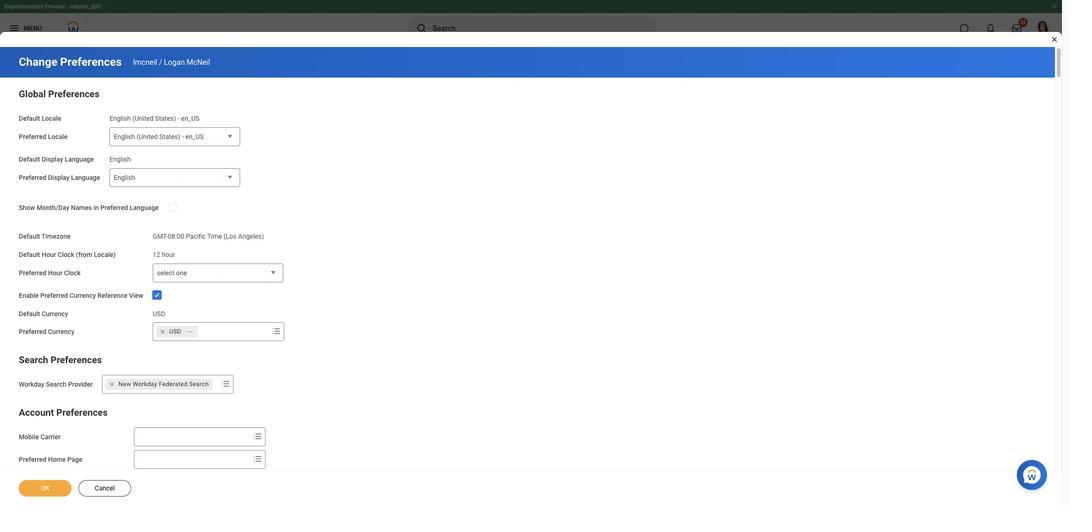 Task type: locate. For each thing, give the bounding box(es) containing it.
english (united states) - en_us inside popup button
[[114, 133, 204, 140]]

account preferences
[[19, 407, 108, 418]]

0 vertical spatial usd element
[[153, 308, 165, 318]]

preferred for preferred currency
[[19, 328, 46, 336]]

(los
[[224, 233, 237, 240]]

1 horizontal spatial prompts image
[[271, 326, 282, 337]]

- down the english (united states) - en_us "element"
[[182, 133, 184, 140]]

states) up "english (united states) - en_us" popup button
[[155, 115, 176, 122]]

1 vertical spatial display
[[48, 174, 70, 181]]

1 vertical spatial english (united states) - en_us
[[114, 133, 204, 140]]

change preferences
[[19, 55, 122, 69]]

new workday federated search
[[118, 381, 209, 388]]

1 vertical spatial -
[[178, 115, 180, 122]]

2 workday from the left
[[133, 381, 157, 388]]

preferences down provider
[[56, 407, 108, 418]]

(united up "english (united states) - en_us" popup button
[[132, 115, 154, 122]]

default down the enable
[[19, 310, 40, 318]]

0 vertical spatial en_us
[[181, 115, 199, 122]]

1 horizontal spatial workday
[[133, 381, 157, 388]]

prompts image for preferred home page
[[252, 454, 263, 465]]

1 vertical spatial x small image
[[107, 380, 117, 389]]

(united down the english (united states) - en_us "element"
[[137, 133, 158, 140]]

preferences up global preferences button
[[60, 55, 122, 69]]

default up preferred locale
[[19, 115, 40, 122]]

1 vertical spatial prompts image
[[252, 454, 263, 465]]

1 workday from the left
[[19, 381, 44, 388]]

1 vertical spatial currency
[[42, 310, 68, 318]]

hour
[[42, 251, 56, 259], [48, 269, 62, 277]]

0 vertical spatial prompts image
[[271, 326, 282, 337]]

2 vertical spatial language
[[130, 204, 159, 211]]

2 default from the top
[[19, 155, 40, 163]]

1 vertical spatial usd element
[[169, 328, 181, 336]]

implementation
[[4, 3, 44, 10]]

preferred for preferred display language
[[19, 174, 46, 181]]

0 vertical spatial hour
[[42, 251, 56, 259]]

1 vertical spatial en_us
[[185, 133, 204, 140]]

0 horizontal spatial prompts image
[[252, 431, 263, 442]]

preferred down mobile
[[19, 456, 46, 464]]

1 vertical spatial usd
[[169, 328, 181, 335]]

x small image left new
[[107, 380, 117, 389]]

preferred inside the account preferences group
[[19, 456, 46, 464]]

prompts image
[[220, 379, 231, 390], [252, 454, 263, 465]]

global preferences button
[[19, 88, 100, 100]]

language
[[65, 155, 94, 163], [71, 174, 100, 181], [130, 204, 159, 211]]

0 horizontal spatial -
[[66, 3, 68, 10]]

language up gmt-
[[130, 204, 159, 211]]

currency
[[70, 292, 96, 299], [42, 310, 68, 318], [48, 328, 74, 336]]

preferences down change preferences
[[48, 88, 100, 100]]

inbox large image
[[1013, 24, 1022, 33]]

hour up preferred hour clock
[[42, 251, 56, 259]]

locale up preferred locale
[[42, 115, 61, 122]]

1 horizontal spatial -
[[178, 115, 180, 122]]

profile logan mcneil element
[[1030, 18, 1057, 39]]

new
[[118, 381, 131, 388]]

default timezone
[[19, 233, 71, 240]]

preferred up 'default currency' on the left
[[40, 292, 68, 299]]

locale
[[42, 115, 61, 122], [48, 133, 68, 140]]

enable preferred currency reference view
[[19, 292, 143, 299]]

1 horizontal spatial x small image
[[158, 327, 167, 337]]

preferred currency
[[19, 328, 74, 336]]

- right preview
[[66, 3, 68, 10]]

mobile
[[19, 434, 39, 441]]

0 vertical spatial clock
[[58, 251, 74, 259]]

0 vertical spatial locale
[[42, 115, 61, 122]]

12
[[153, 251, 160, 259]]

preferred down 'default currency' on the left
[[19, 328, 46, 336]]

related actions image
[[186, 329, 193, 335]]

2 vertical spatial -
[[182, 133, 184, 140]]

default down preferred locale
[[19, 155, 40, 163]]

default down default timezone
[[19, 251, 40, 259]]

english (united states) - en_us down the english (united states) - en_us "element"
[[114, 133, 204, 140]]

prompts image inside the account preferences group
[[252, 431, 263, 442]]

1 default from the top
[[19, 115, 40, 122]]

language up preferred display language
[[65, 155, 94, 163]]

english inside popup button
[[114, 133, 135, 140]]

default
[[19, 115, 40, 122], [19, 155, 40, 163], [19, 233, 40, 240], [19, 251, 40, 259], [19, 310, 40, 318]]

english (united states) - en_us up "english (united states) - en_us" popup button
[[110, 115, 199, 122]]

workday up account
[[19, 381, 44, 388]]

implementation preview -   adeptai_dpt1 banner
[[0, 0, 1062, 43]]

x small image inside usd, press delete to clear value. option
[[158, 327, 167, 337]]

preferred down default display language
[[19, 174, 46, 181]]

usd inside option
[[169, 328, 181, 335]]

usd element inside option
[[169, 328, 181, 336]]

1 vertical spatial prompts image
[[252, 431, 263, 442]]

0 vertical spatial usd
[[153, 310, 165, 318]]

5 default from the top
[[19, 310, 40, 318]]

search inside option
[[189, 381, 209, 388]]

-
[[66, 3, 68, 10], [178, 115, 180, 122], [182, 133, 184, 140]]

0 vertical spatial states)
[[155, 115, 176, 122]]

month/day
[[37, 204, 69, 211]]

3 default from the top
[[19, 233, 40, 240]]

clock left '(from'
[[58, 251, 74, 259]]

display up preferred display language
[[42, 155, 63, 163]]

preferred locale
[[19, 133, 68, 140]]

clock down default hour clock (from locale)
[[64, 269, 81, 277]]

english inside "element"
[[110, 115, 131, 122]]

account
[[19, 407, 54, 418]]

close change preferences image
[[1051, 36, 1059, 43]]

prompts image inside the account preferences group
[[252, 454, 263, 465]]

(united
[[132, 115, 154, 122], [137, 133, 158, 140]]

x small image left related actions image
[[158, 327, 167, 337]]

Preferred Home Page field
[[135, 451, 250, 468]]

1 vertical spatial clock
[[64, 269, 81, 277]]

0 horizontal spatial usd element
[[153, 308, 165, 318]]

states) down the english (united states) - en_us "element"
[[159, 133, 180, 140]]

logan
[[164, 58, 185, 67]]

12 hour element
[[153, 249, 175, 259]]

default left timezone
[[19, 233, 40, 240]]

hour
[[162, 251, 175, 259]]

usd element
[[153, 308, 165, 318], [169, 328, 181, 336]]

en_us down the english (united states) - en_us "element"
[[185, 133, 204, 140]]

0 horizontal spatial x small image
[[107, 380, 117, 389]]

prompts image
[[271, 326, 282, 337], [252, 431, 263, 442]]

lmcneil / logan mcneil
[[133, 58, 210, 67]]

en_us
[[181, 115, 199, 122], [185, 133, 204, 140]]

time
[[207, 233, 222, 240]]

hour for default
[[42, 251, 56, 259]]

english inside dropdown button
[[114, 174, 135, 181]]

locale up default display language
[[48, 133, 68, 140]]

display for default
[[42, 155, 63, 163]]

usd for leftmost usd "element"
[[153, 310, 165, 318]]

1 horizontal spatial usd
[[169, 328, 181, 335]]

usd element left related actions image
[[169, 328, 181, 336]]

currency up preferred currency
[[42, 310, 68, 318]]

0 vertical spatial language
[[65, 155, 94, 163]]

0 vertical spatial prompts image
[[220, 379, 231, 390]]

usd element down check small icon
[[153, 308, 165, 318]]

change preferences main content
[[0, 47, 1062, 505]]

x small image inside new workday federated search, press delete to clear value. option
[[107, 380, 117, 389]]

hour for preferred
[[48, 269, 62, 277]]

preferences
[[60, 55, 122, 69], [48, 88, 100, 100], [51, 355, 102, 366], [56, 407, 108, 418]]

preferred down 'default locale'
[[19, 133, 46, 140]]

select one
[[157, 269, 187, 277]]

clock for preferred
[[64, 269, 81, 277]]

preferred display language
[[19, 174, 100, 181]]

4 default from the top
[[19, 251, 40, 259]]

english (united states) - en_us element
[[110, 113, 199, 122]]

1 horizontal spatial usd element
[[169, 328, 181, 336]]

preferred for preferred hour clock
[[19, 269, 46, 277]]

2 horizontal spatial -
[[182, 133, 184, 140]]

locale for default locale
[[42, 115, 61, 122]]

mobile carrier
[[19, 434, 61, 441]]

en_us up "english (united states) - en_us" popup button
[[181, 115, 199, 122]]

search
[[19, 355, 48, 366], [46, 381, 66, 388], [189, 381, 209, 388]]

1 horizontal spatial prompts image
[[252, 454, 263, 465]]

language for default display language
[[65, 155, 94, 163]]

reference
[[98, 292, 127, 299]]

preferred for preferred home page
[[19, 456, 46, 464]]

currency left reference
[[70, 292, 96, 299]]

display for preferred
[[48, 174, 70, 181]]

account preferences button
[[19, 407, 108, 418]]

preview
[[45, 3, 65, 10]]

states)
[[155, 115, 176, 122], [159, 133, 180, 140]]

0 horizontal spatial usd
[[153, 310, 165, 318]]

display down default display language
[[48, 174, 70, 181]]

workday assistant region
[[1017, 456, 1051, 490]]

search preferences button
[[19, 355, 102, 366]]

0 horizontal spatial prompts image
[[220, 379, 231, 390]]

adeptai_dpt1
[[70, 3, 102, 10]]

english (united states) - en_us
[[110, 115, 199, 122], [114, 133, 204, 140]]

currency down 'default currency' on the left
[[48, 328, 74, 336]]

currency for default currency
[[42, 310, 68, 318]]

prompts image inside search preferences group
[[220, 379, 231, 390]]

account preferences group
[[19, 405, 1036, 505]]

usd down check small icon
[[153, 310, 165, 318]]

usd
[[153, 310, 165, 318], [169, 328, 181, 335]]

1 vertical spatial (united
[[137, 133, 158, 140]]

Mobile Carrier field
[[135, 429, 250, 446]]

display
[[42, 155, 63, 163], [48, 174, 70, 181]]

preferences up provider
[[51, 355, 102, 366]]

usd, press delete to clear value. option
[[156, 326, 198, 338]]

0 horizontal spatial workday
[[19, 381, 44, 388]]

language up show month/day names in preferred language at the top left of page
[[71, 174, 100, 181]]

clock
[[58, 251, 74, 259], [64, 269, 81, 277]]

provider
[[68, 381, 93, 388]]

hour down default hour clock (from locale)
[[48, 269, 62, 277]]

timezone
[[41, 233, 71, 240]]

(united inside popup button
[[137, 133, 158, 140]]

show month/day names in preferred language
[[19, 204, 159, 211]]

2 vertical spatial currency
[[48, 328, 74, 336]]

1 vertical spatial hour
[[48, 269, 62, 277]]

workday
[[19, 381, 44, 388], [133, 381, 157, 388]]

1 vertical spatial language
[[71, 174, 100, 181]]

workday right new
[[133, 381, 157, 388]]

- inside popup button
[[182, 133, 184, 140]]

x small image
[[158, 327, 167, 337], [107, 380, 117, 389]]

carrier
[[41, 434, 61, 441]]

check small image
[[151, 289, 163, 301]]

0 vertical spatial (united
[[132, 115, 154, 122]]

locale)
[[94, 251, 116, 259]]

states) inside the english (united states) - en_us "element"
[[155, 115, 176, 122]]

0 vertical spatial x small image
[[158, 327, 167, 337]]

- up "english (united states) - en_us" popup button
[[178, 115, 180, 122]]

0 vertical spatial -
[[66, 3, 68, 10]]

1 vertical spatial states)
[[159, 133, 180, 140]]

english
[[110, 115, 131, 122], [114, 133, 135, 140], [110, 155, 131, 163], [114, 174, 135, 181]]

ok
[[41, 485, 49, 492]]

names
[[71, 204, 92, 211]]

preferred
[[19, 133, 46, 140], [19, 174, 46, 181], [100, 204, 128, 211], [19, 269, 46, 277], [40, 292, 68, 299], [19, 328, 46, 336], [19, 456, 46, 464]]

search right federated
[[189, 381, 209, 388]]

search left provider
[[46, 381, 66, 388]]

default for default locale
[[19, 115, 40, 122]]

x small image for preferred currency
[[158, 327, 167, 337]]

0 vertical spatial display
[[42, 155, 63, 163]]

preferred up the enable
[[19, 269, 46, 277]]

1 vertical spatial locale
[[48, 133, 68, 140]]

usd left related actions image
[[169, 328, 181, 335]]

/
[[159, 58, 162, 67]]

select one button
[[153, 264, 283, 283]]



Task type: describe. For each thing, give the bounding box(es) containing it.
workday search provider
[[19, 381, 93, 388]]

ok button
[[19, 480, 71, 497]]

search preferences group
[[19, 353, 1036, 394]]

preferences for global preferences
[[48, 88, 100, 100]]

default for default hour clock (from locale)
[[19, 251, 40, 259]]

default display language
[[19, 155, 94, 163]]

default hour clock (from locale)
[[19, 251, 116, 259]]

prompts image for workday search provider
[[220, 379, 231, 390]]

english button
[[110, 168, 240, 187]]

default for default timezone
[[19, 233, 40, 240]]

usd for usd "element" in the option
[[169, 328, 181, 335]]

prompts image for preferred currency
[[271, 326, 282, 337]]

language for preferred display language
[[71, 174, 100, 181]]

global
[[19, 88, 46, 100]]

preferred home page
[[19, 456, 82, 464]]

show
[[19, 204, 35, 211]]

gmt-08:00 pacific time (los angeles)
[[153, 233, 264, 240]]

- inside banner
[[66, 3, 68, 10]]

preferred hour clock
[[19, 269, 81, 277]]

one
[[176, 269, 187, 277]]

home
[[48, 456, 66, 464]]

(from
[[76, 251, 92, 259]]

preferred for preferred locale
[[19, 133, 46, 140]]

lmcneil
[[133, 58, 157, 67]]

search preferences
[[19, 355, 102, 366]]

pacific
[[186, 233, 206, 240]]

default for default display language
[[19, 155, 40, 163]]

08:00
[[168, 233, 184, 240]]

0 vertical spatial currency
[[70, 292, 96, 299]]

default for default currency
[[19, 310, 40, 318]]

gmt-
[[153, 233, 168, 240]]

x small image for workday search provider
[[107, 380, 117, 389]]

english element
[[110, 154, 131, 163]]

notifications large image
[[986, 24, 996, 33]]

preferred right in at the left top
[[100, 204, 128, 211]]

en_us inside "element"
[[181, 115, 199, 122]]

enable
[[19, 292, 39, 299]]

search image
[[416, 23, 427, 34]]

clock for default
[[58, 251, 74, 259]]

preferences for account preferences
[[56, 407, 108, 418]]

page
[[67, 456, 82, 464]]

implementation preview -   adeptai_dpt1
[[4, 3, 102, 10]]

new workday federated search element
[[118, 380, 209, 389]]

12 hour
[[153, 251, 175, 259]]

locale for preferred locale
[[48, 133, 68, 140]]

in
[[93, 204, 99, 211]]

close environment banner image
[[1052, 3, 1058, 9]]

0 vertical spatial english (united states) - en_us
[[110, 115, 199, 122]]

currency for preferred currency
[[48, 328, 74, 336]]

en_us inside popup button
[[185, 133, 204, 140]]

select
[[157, 269, 175, 277]]

global preferences group
[[19, 86, 1036, 341]]

search down preferred currency
[[19, 355, 48, 366]]

angeles)
[[238, 233, 264, 240]]

default currency
[[19, 310, 68, 318]]

lmcneil / logan mcneil element
[[133, 58, 210, 67]]

mcneil
[[187, 58, 210, 67]]

cancel button
[[79, 480, 131, 497]]

preferences for change preferences
[[60, 55, 122, 69]]

global preferences
[[19, 88, 100, 100]]

english (united states) - en_us button
[[110, 127, 240, 147]]

workday inside option
[[133, 381, 157, 388]]

(united inside "element"
[[132, 115, 154, 122]]

states) inside "english (united states) - en_us" popup button
[[159, 133, 180, 140]]

view
[[129, 292, 143, 299]]

change
[[19, 55, 57, 69]]

new workday federated search, press delete to clear value. option
[[105, 379, 213, 390]]

prompts image for mobile carrier
[[252, 431, 263, 442]]

default locale
[[19, 115, 61, 122]]

cancel
[[95, 485, 115, 492]]

- inside "element"
[[178, 115, 180, 122]]

preferences for search preferences
[[51, 355, 102, 366]]

federated
[[159, 381, 188, 388]]

change preferences dialog
[[0, 0, 1062, 505]]

gmt-08:00 pacific time (los angeles) element
[[153, 231, 264, 240]]



Task type: vqa. For each thing, say whether or not it's contained in the screenshot.
upload clip "icon"
no



